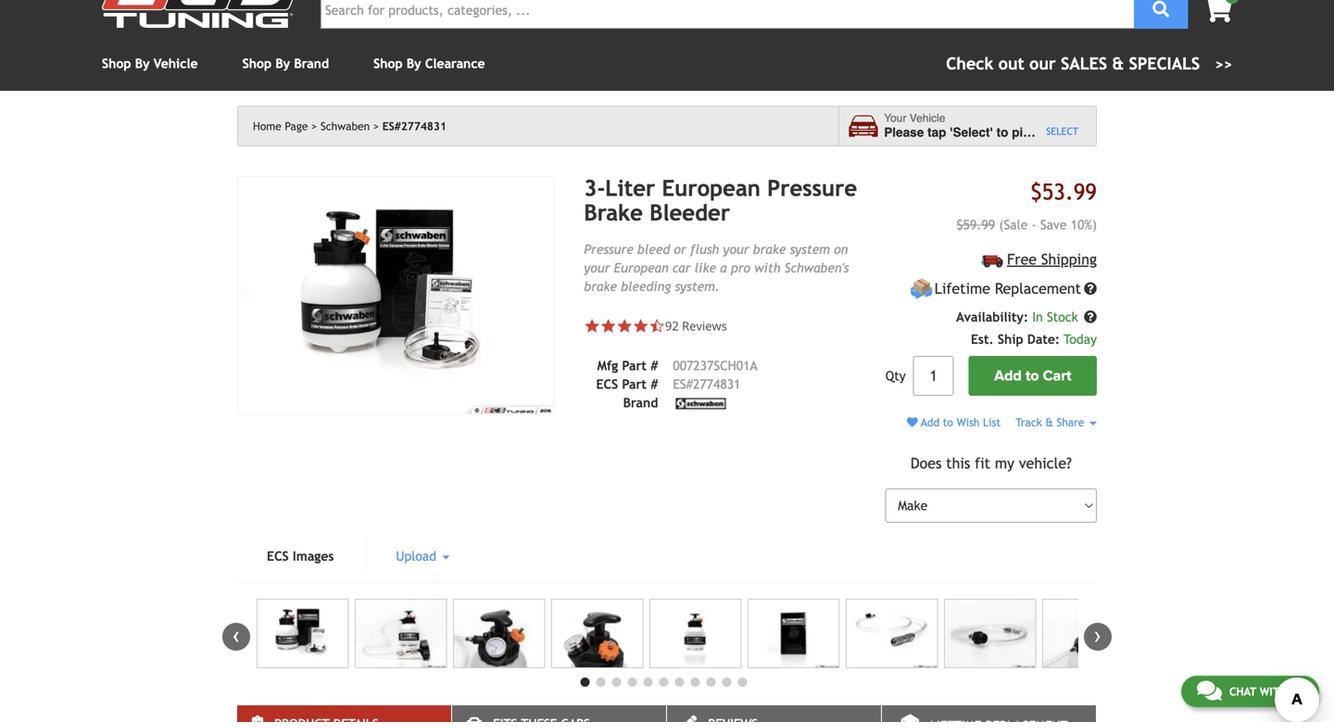 Task type: vqa. For each thing, say whether or not it's contained in the screenshot.
Categories Engine (1)
no



Task type: locate. For each thing, give the bounding box(es) containing it.
your up pro in the right of the page
[[723, 242, 749, 257]]

vehicle
[[1052, 125, 1094, 140]]

0 vertical spatial part
[[622, 358, 647, 373]]

1 horizontal spatial to
[[997, 125, 1009, 140]]

1 vertical spatial to
[[1026, 367, 1040, 385]]

add right heart image
[[921, 416, 940, 429]]

2 horizontal spatial to
[[1026, 367, 1040, 385]]

pressure up system
[[768, 175, 857, 201]]

53.99
[[1043, 179, 1097, 205]]

today
[[1064, 332, 1097, 347]]

2 horizontal spatial shop
[[374, 56, 403, 71]]

1 horizontal spatial add
[[995, 367, 1022, 385]]

pressure inside pressure bleed or flush your brake system on your european car like a pro with schwaben's brake bleeding system.
[[584, 242, 634, 257]]

pressure down brake on the left top
[[584, 242, 634, 257]]

1 horizontal spatial ecs
[[596, 377, 618, 391]]

brake left bleeding
[[584, 279, 617, 294]]

Search text field
[[321, 0, 1135, 29]]

1 horizontal spatial vehicle
[[910, 112, 946, 125]]

$59.99 (sale - save 10%)
[[957, 217, 1097, 232]]

2 part from the top
[[622, 377, 647, 391]]

shopping cart image
[[1204, 0, 1233, 22]]

add inside button
[[995, 367, 1022, 385]]

None text field
[[914, 356, 954, 396]]

0 horizontal spatial vehicle
[[154, 56, 198, 71]]

date:
[[1028, 332, 1060, 347]]

ecs down "mfg"
[[596, 377, 618, 391]]

0 horizontal spatial ecs
[[267, 549, 289, 564]]

007237sch01a
[[673, 358, 758, 373]]

brand down mfg part #
[[623, 395, 658, 410]]

0 horizontal spatial brand
[[294, 56, 329, 71]]

1 vertical spatial ecs
[[267, 549, 289, 564]]

schwaben's
[[785, 260, 849, 275]]

1 vertical spatial pressure
[[584, 242, 634, 257]]

european inside 3-liter european pressure brake bleeder
[[662, 175, 761, 201]]

cart
[[1043, 367, 1072, 385]]

1 horizontal spatial your
[[723, 242, 749, 257]]

add for add to wish list
[[921, 416, 940, 429]]

vehicle
[[154, 56, 198, 71], [910, 112, 946, 125]]

bleeding
[[621, 279, 671, 294]]

by down ecs tuning image
[[135, 56, 150, 71]]

0 horizontal spatial with
[[755, 260, 781, 275]]

0 vertical spatial european
[[662, 175, 761, 201]]

clearance
[[425, 56, 485, 71]]

#
[[651, 358, 658, 373], [651, 377, 658, 391]]

this product is lifetime replacement eligible image
[[910, 277, 934, 300]]

# up es# 2774831 brand
[[651, 358, 658, 373]]

home page
[[253, 120, 308, 133]]

ecs images link
[[237, 538, 364, 575]]

0 horizontal spatial pressure
[[584, 242, 634, 257]]

star image left 92
[[633, 318, 649, 334]]

& right track
[[1046, 416, 1054, 429]]

0 vertical spatial to
[[997, 125, 1009, 140]]

2 star image from the left
[[617, 318, 633, 334]]

add down ship
[[995, 367, 1022, 385]]

2 vertical spatial to
[[943, 416, 954, 429]]

like
[[695, 260, 717, 275]]

images
[[293, 549, 334, 564]]

es#
[[673, 377, 693, 391]]

2 # from the top
[[651, 377, 658, 391]]

0 vertical spatial ecs
[[596, 377, 618, 391]]

part inside 007237sch01a ecs part #
[[622, 377, 647, 391]]

0 vertical spatial brake
[[753, 242, 786, 257]]

part down mfg part #
[[622, 377, 647, 391]]

brake
[[753, 242, 786, 257], [584, 279, 617, 294]]

3 by from the left
[[407, 56, 421, 71]]

0 horizontal spatial shop
[[102, 56, 131, 71]]

question circle image
[[1084, 311, 1097, 324]]

to for add to cart
[[1026, 367, 1040, 385]]

1 by from the left
[[135, 56, 150, 71]]

brand inside es# 2774831 brand
[[623, 395, 658, 410]]

1 horizontal spatial &
[[1113, 54, 1125, 73]]

1 vertical spatial brand
[[623, 395, 658, 410]]

a right pick
[[1041, 125, 1048, 140]]

2 by from the left
[[276, 56, 290, 71]]

to left cart
[[1026, 367, 1040, 385]]

# inside 007237sch01a ecs part #
[[651, 377, 658, 391]]

your
[[723, 242, 749, 257], [584, 260, 610, 275]]

shop for shop by clearance
[[374, 56, 403, 71]]

&
[[1113, 54, 1125, 73], [1046, 416, 1054, 429]]

0 horizontal spatial to
[[943, 416, 954, 429]]

chat with us
[[1230, 685, 1304, 698]]

0 vertical spatial pressure
[[768, 175, 857, 201]]

lifetime replacement
[[935, 280, 1082, 297]]

vehicle down ecs tuning image
[[154, 56, 198, 71]]

ecs tuning image
[[102, 0, 306, 28]]

1 vertical spatial with
[[1260, 685, 1288, 698]]

92 reviews link
[[665, 317, 727, 334]]

to inside button
[[1026, 367, 1040, 385]]

2 shop from the left
[[242, 56, 272, 71]]

home
[[253, 120, 282, 133]]

sales & specials link
[[947, 51, 1233, 76]]

0 vertical spatial &
[[1113, 54, 1125, 73]]

sales
[[1061, 54, 1108, 73]]

star image
[[584, 318, 601, 334], [633, 318, 649, 334]]

ecs inside 007237sch01a ecs part #
[[596, 377, 618, 391]]

half star image
[[649, 318, 665, 334]]

brand up page
[[294, 56, 329, 71]]

wish
[[957, 416, 980, 429]]

list
[[983, 416, 1001, 429]]

to inside your vehicle please tap 'select' to pick a vehicle
[[997, 125, 1009, 140]]

to left pick
[[997, 125, 1009, 140]]

es#2774831 - 007237sch01a - 3-liter european pressure brake bleeder - pressure bleed or flush your brake system on your european car like a pro with schwaben's brake bleeding system. - schwaben - audi bmw volkswagen mercedes benz mini porsche image
[[237, 176, 555, 415], [257, 599, 349, 668], [355, 599, 447, 668], [453, 599, 545, 668], [551, 599, 644, 668], [650, 599, 742, 668], [748, 599, 840, 668], [846, 599, 938, 668], [944, 599, 1037, 668], [1043, 599, 1135, 668]]

1 vertical spatial your
[[584, 260, 610, 275]]

0 vertical spatial a
[[1041, 125, 1048, 140]]

brand
[[294, 56, 329, 71], [623, 395, 658, 410]]

heart image
[[907, 417, 918, 428]]

2 horizontal spatial by
[[407, 56, 421, 71]]

& right "sales"
[[1113, 54, 1125, 73]]

0 horizontal spatial brake
[[584, 279, 617, 294]]

1 vertical spatial part
[[622, 377, 647, 391]]

shop
[[102, 56, 131, 71], [242, 56, 272, 71], [374, 56, 403, 71]]

92
[[665, 317, 679, 334]]

1 vertical spatial a
[[720, 260, 727, 275]]

0 horizontal spatial a
[[720, 260, 727, 275]]

add to wish list link
[[907, 416, 1001, 429]]

ecs left images at the bottom
[[267, 549, 289, 564]]

0 horizontal spatial add
[[921, 416, 940, 429]]

1 shop from the left
[[102, 56, 131, 71]]

brake left system
[[753, 242, 786, 257]]

0 horizontal spatial your
[[584, 260, 610, 275]]

star image
[[601, 318, 617, 334], [617, 318, 633, 334]]

1 horizontal spatial pressure
[[768, 175, 857, 201]]

star image up "mfg"
[[584, 318, 601, 334]]

schwaben link
[[321, 120, 379, 133]]

availability:
[[957, 310, 1029, 325]]

does
[[911, 454, 942, 472]]

pressure inside 3-liter european pressure brake bleeder
[[768, 175, 857, 201]]

# left es#
[[651, 377, 658, 391]]

bleeder
[[650, 200, 730, 226]]

0 vertical spatial add
[[995, 367, 1022, 385]]

0 vertical spatial brand
[[294, 56, 329, 71]]

availability: in stock
[[957, 310, 1083, 325]]

pressure
[[768, 175, 857, 201], [584, 242, 634, 257]]

your down brake on the left top
[[584, 260, 610, 275]]

1 horizontal spatial star image
[[633, 318, 649, 334]]

0 horizontal spatial by
[[135, 56, 150, 71]]

es#2774831
[[383, 120, 447, 133]]

by left clearance
[[407, 56, 421, 71]]

system.
[[675, 279, 720, 294]]

save
[[1041, 217, 1067, 232]]

1 horizontal spatial a
[[1041, 125, 1048, 140]]

by up home page link
[[276, 56, 290, 71]]

with
[[755, 260, 781, 275], [1260, 685, 1288, 698]]

1 vertical spatial &
[[1046, 416, 1054, 429]]

0 horizontal spatial &
[[1046, 416, 1054, 429]]

0 vertical spatial with
[[755, 260, 781, 275]]

mfg part #
[[597, 358, 658, 373]]

3 shop from the left
[[374, 56, 403, 71]]

european up flush
[[662, 175, 761, 201]]

star image left half star image at the top of the page
[[617, 318, 633, 334]]

3-liter european pressure brake bleeder
[[584, 175, 857, 226]]

add to cart
[[995, 367, 1072, 385]]

1 horizontal spatial by
[[276, 56, 290, 71]]

vehicle up tap
[[910, 112, 946, 125]]

to
[[997, 125, 1009, 140], [1026, 367, 1040, 385], [943, 416, 954, 429]]

1 horizontal spatial brand
[[623, 395, 658, 410]]

free shipping image
[[982, 255, 1004, 268]]

1 vertical spatial #
[[651, 377, 658, 391]]

with left us
[[1260, 685, 1288, 698]]

0 vertical spatial your
[[723, 242, 749, 257]]

1 vertical spatial vehicle
[[910, 112, 946, 125]]

a left pro in the right of the page
[[720, 260, 727, 275]]

upload button
[[366, 538, 479, 575]]

a
[[1041, 125, 1048, 140], [720, 260, 727, 275]]

a inside pressure bleed or flush your brake system on your european car like a pro with schwaben's brake bleeding system.
[[720, 260, 727, 275]]

lifetime
[[935, 280, 991, 297]]

part right "mfg"
[[622, 358, 647, 373]]

es# 2774831 brand
[[623, 377, 741, 410]]

by
[[135, 56, 150, 71], [276, 56, 290, 71], [407, 56, 421, 71]]

does this fit my vehicle?
[[911, 454, 1072, 472]]

1 horizontal spatial shop
[[242, 56, 272, 71]]

to left wish
[[943, 416, 954, 429]]

‹ link
[[222, 623, 250, 651]]

add
[[995, 367, 1022, 385], [921, 416, 940, 429]]

-
[[1032, 217, 1037, 232]]

& for sales
[[1113, 54, 1125, 73]]

replacement
[[995, 280, 1082, 297]]

star image up "mfg"
[[601, 318, 617, 334]]

1 vertical spatial european
[[614, 260, 669, 275]]

0 vertical spatial #
[[651, 358, 658, 373]]

european up bleeding
[[614, 260, 669, 275]]

with right pro in the right of the page
[[755, 260, 781, 275]]

0 horizontal spatial star image
[[584, 318, 601, 334]]

or
[[674, 242, 687, 257]]

track
[[1016, 416, 1043, 429]]

1 vertical spatial add
[[921, 416, 940, 429]]



Task type: describe. For each thing, give the bounding box(es) containing it.
on
[[834, 242, 848, 257]]

add for add to cart
[[995, 367, 1022, 385]]

liter
[[606, 175, 656, 201]]

& for track
[[1046, 416, 1054, 429]]

bleed
[[638, 242, 670, 257]]

vehicle inside your vehicle please tap 'select' to pick a vehicle
[[910, 112, 946, 125]]

schwaben image
[[673, 398, 729, 409]]

track & share button
[[1016, 416, 1097, 429]]

by for clearance
[[407, 56, 421, 71]]

my
[[995, 454, 1015, 472]]

shop by clearance
[[374, 56, 485, 71]]

to for add to wish list
[[943, 416, 954, 429]]

2 star image from the left
[[633, 318, 649, 334]]

0 vertical spatial vehicle
[[154, 56, 198, 71]]

select link
[[1047, 124, 1079, 139]]

brand for es# 2774831 brand
[[623, 395, 658, 410]]

pro
[[731, 260, 751, 275]]

specials
[[1130, 54, 1201, 73]]

european inside pressure bleed or flush your brake system on your european car like a pro with schwaben's brake bleeding system.
[[614, 260, 669, 275]]

chat with us link
[[1182, 676, 1320, 707]]

question circle image
[[1084, 282, 1097, 295]]

1 star image from the left
[[601, 318, 617, 334]]

shop by brand link
[[242, 56, 329, 71]]

add to cart button
[[969, 356, 1097, 396]]

ecs images
[[267, 549, 334, 564]]

pick
[[1012, 125, 1038, 140]]

tap
[[928, 125, 947, 140]]

stock
[[1047, 310, 1079, 325]]

search image
[[1153, 1, 1170, 18]]

'select'
[[950, 125, 993, 140]]

pressure bleed or flush your brake system on your european car like a pro with schwaben's brake bleeding system.
[[584, 242, 849, 294]]

92 reviews
[[665, 317, 727, 334]]

select
[[1047, 126, 1079, 137]]

(sale
[[1000, 217, 1028, 232]]

add to wish list
[[918, 416, 1001, 429]]

ship
[[998, 332, 1024, 347]]

chat
[[1230, 685, 1257, 698]]

shop for shop by brand
[[242, 56, 272, 71]]

home page link
[[253, 120, 317, 133]]

vehicle?
[[1019, 454, 1072, 472]]

with inside pressure bleed or flush your brake system on your european car like a pro with schwaben's brake bleeding system.
[[755, 260, 781, 275]]

sales & specials
[[1061, 54, 1201, 73]]

flush
[[690, 242, 720, 257]]

qty
[[886, 369, 906, 383]]

‹
[[233, 623, 240, 648]]

us
[[1291, 685, 1304, 698]]

10%)
[[1071, 217, 1097, 232]]

brand for shop by brand
[[294, 56, 329, 71]]

1 horizontal spatial brake
[[753, 242, 786, 257]]

1 # from the top
[[651, 358, 658, 373]]

system
[[790, 242, 830, 257]]

share
[[1057, 416, 1085, 429]]

car
[[673, 260, 691, 275]]

your
[[884, 112, 907, 125]]

shop by vehicle link
[[102, 56, 198, 71]]

1 vertical spatial brake
[[584, 279, 617, 294]]

shop by brand
[[242, 56, 329, 71]]

upload
[[396, 549, 441, 564]]

comments image
[[1197, 679, 1222, 702]]

this
[[947, 454, 971, 472]]

ecs inside ecs images link
[[267, 549, 289, 564]]

007237sch01a ecs part #
[[596, 358, 758, 391]]

by for brand
[[276, 56, 290, 71]]

est.
[[971, 332, 994, 347]]

shipping
[[1042, 251, 1097, 268]]

your vehicle please tap 'select' to pick a vehicle
[[884, 112, 1094, 140]]

1 star image from the left
[[584, 318, 601, 334]]

free shipping
[[1007, 251, 1097, 268]]

$59.99
[[957, 217, 996, 232]]

mfg
[[597, 358, 618, 373]]

free
[[1007, 251, 1037, 268]]

1 part from the top
[[622, 358, 647, 373]]

est. ship date: today
[[971, 332, 1097, 347]]

schwaben
[[321, 120, 370, 133]]

shop for shop by vehicle
[[102, 56, 131, 71]]

in
[[1033, 310, 1043, 325]]

a inside your vehicle please tap 'select' to pick a vehicle
[[1041, 125, 1048, 140]]

track & share
[[1016, 416, 1088, 429]]

brake
[[584, 200, 643, 226]]

fit
[[975, 454, 991, 472]]

page
[[285, 120, 308, 133]]

please
[[884, 125, 924, 140]]

shop by vehicle
[[102, 56, 198, 71]]

2774831
[[693, 377, 741, 391]]

› link
[[1084, 623, 1112, 651]]

1 horizontal spatial with
[[1260, 685, 1288, 698]]

›
[[1095, 623, 1102, 648]]

shop by clearance link
[[374, 56, 485, 71]]

3-
[[584, 175, 606, 201]]

by for vehicle
[[135, 56, 150, 71]]



